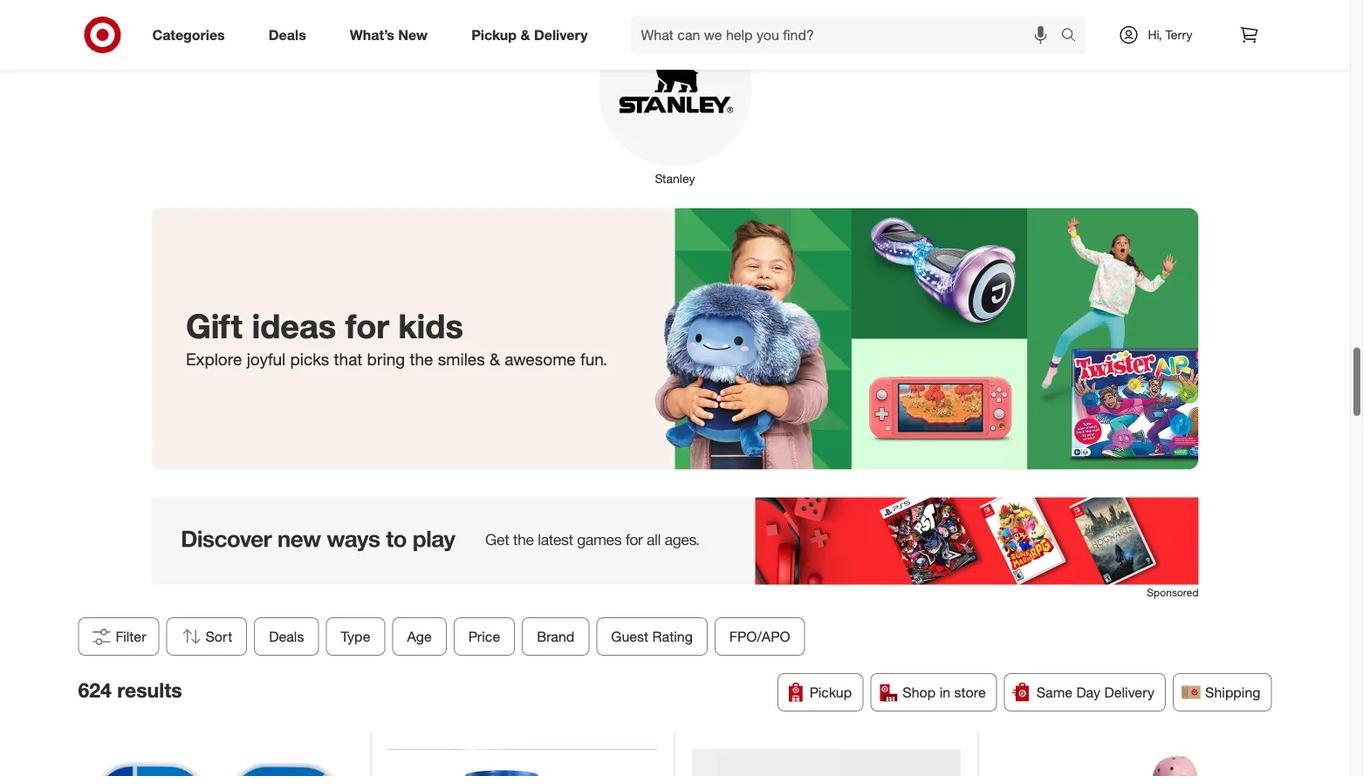 Task type: locate. For each thing, give the bounding box(es) containing it.
1 horizontal spatial delivery
[[1105, 684, 1155, 701]]

categories link
[[138, 16, 247, 54]]

pickup inside pickup & delivery link
[[472, 26, 517, 43]]

0 horizontal spatial pickup
[[472, 26, 517, 43]]

price button
[[454, 618, 515, 656]]

same day delivery
[[1037, 684, 1155, 701]]

deals inside "button"
[[269, 628, 304, 645]]

&
[[521, 26, 530, 43], [490, 350, 500, 370]]

type
[[341, 628, 371, 645]]

store
[[955, 684, 986, 701]]

the
[[410, 350, 433, 370]]

0 vertical spatial pickup
[[472, 26, 517, 43]]

pickup
[[472, 26, 517, 43], [810, 684, 852, 701]]

pickup for pickup & delivery
[[472, 26, 517, 43]]

0 vertical spatial &
[[521, 26, 530, 43]]

deals link
[[254, 16, 328, 54]]

nuun hydration sport drink vegan tabs - 10ct image
[[388, 750, 657, 777], [388, 750, 657, 777]]

bring
[[367, 350, 405, 370]]

advertisement region
[[151, 498, 1199, 586]]

deals left what's
[[269, 26, 306, 43]]

delivery for same day delivery
[[1105, 684, 1155, 701]]

0 horizontal spatial &
[[490, 350, 500, 370]]

shop
[[903, 684, 936, 701]]

shop in store button
[[871, 674, 998, 712]]

filter button
[[78, 618, 159, 656]]

dumbbell - all in motion™ image
[[692, 750, 961, 777], [692, 750, 961, 777]]

deals right sort
[[269, 628, 304, 645]]

fun.
[[581, 350, 608, 370]]

filter
[[116, 628, 146, 645]]

delivery for pickup & delivery
[[534, 26, 588, 43]]

1 horizontal spatial pickup
[[810, 684, 852, 701]]

delivery
[[534, 26, 588, 43], [1105, 684, 1155, 701]]

pickup for pickup
[[810, 684, 852, 701]]

new
[[398, 26, 428, 43]]

624 results
[[78, 679, 182, 703]]

sponsored
[[1147, 586, 1199, 599]]

deals for deals link
[[269, 26, 306, 43]]

deals
[[269, 26, 306, 43], [269, 628, 304, 645]]

1 vertical spatial deals
[[269, 628, 304, 645]]

age button
[[392, 618, 447, 656]]

franklin sports 2 player poly pro pickleball set with balls image
[[85, 750, 354, 777], [85, 750, 354, 777]]

delivery inside button
[[1105, 684, 1155, 701]]

power pony powered rideable pony ride-on - princess image
[[996, 750, 1266, 777], [996, 750, 1266, 777]]

1 horizontal spatial &
[[521, 26, 530, 43]]

pickup & delivery
[[472, 26, 588, 43]]

what's
[[350, 26, 395, 43]]

0 vertical spatial deals
[[269, 26, 306, 43]]

pickup inside the 'pickup' button
[[810, 684, 852, 701]]

terry
[[1166, 27, 1193, 42]]

0 vertical spatial delivery
[[534, 26, 588, 43]]

deals for deals "button"
[[269, 628, 304, 645]]

rating
[[653, 628, 693, 645]]

deals button
[[254, 618, 319, 656]]

ideas
[[252, 305, 336, 346]]

shipping button
[[1173, 674, 1272, 712]]

1 vertical spatial pickup
[[810, 684, 852, 701]]

categories
[[152, 26, 225, 43]]

1 vertical spatial &
[[490, 350, 500, 370]]

what's new link
[[335, 16, 450, 54]]

0 horizontal spatial delivery
[[534, 26, 588, 43]]

type button
[[326, 618, 385, 656]]

1 vertical spatial delivery
[[1105, 684, 1155, 701]]

brand button
[[522, 618, 590, 656]]

in
[[940, 684, 951, 701]]

pickup & delivery link
[[457, 16, 610, 54]]



Task type: vqa. For each thing, say whether or not it's contained in the screenshot.
the rightmost 'Delivery'
yes



Task type: describe. For each thing, give the bounding box(es) containing it.
picks
[[290, 350, 329, 370]]

stanley
[[655, 171, 695, 186]]

same day delivery button
[[1005, 674, 1166, 712]]

that
[[334, 350, 363, 370]]

stanley link
[[586, 9, 764, 187]]

gift
[[186, 305, 243, 346]]

for
[[346, 305, 389, 346]]

explore
[[186, 350, 242, 370]]

shipping
[[1206, 684, 1261, 701]]

price
[[469, 628, 501, 645]]

brand
[[537, 628, 575, 645]]

guest rating button
[[597, 618, 708, 656]]

sort button
[[166, 618, 247, 656]]

fpo/apo
[[730, 628, 791, 645]]

sort
[[206, 628, 233, 645]]

same
[[1037, 684, 1073, 701]]

search button
[[1053, 16, 1095, 58]]

hi, terry
[[1148, 27, 1193, 42]]

awesome
[[505, 350, 576, 370]]

age
[[407, 628, 432, 645]]

& inside gift ideas for kids explore joyful picks that bring the smiles & awesome fun.
[[490, 350, 500, 370]]

what's new
[[350, 26, 428, 43]]

gift ideas for kids explore joyful picks that bring the smiles & awesome fun.
[[186, 305, 608, 370]]

shop in store
[[903, 684, 986, 701]]

search
[[1053, 28, 1095, 45]]

pickup button
[[778, 674, 864, 712]]

fpo/apo button
[[715, 618, 806, 656]]

kids
[[399, 305, 463, 346]]

joyful
[[247, 350, 286, 370]]

hi,
[[1148, 27, 1163, 42]]

What can we help you find? suggestions appear below search field
[[631, 16, 1066, 54]]

smiles
[[438, 350, 485, 370]]

results
[[117, 679, 182, 703]]

624
[[78, 679, 112, 703]]

day
[[1077, 684, 1101, 701]]

guest
[[611, 628, 649, 645]]

guest rating
[[611, 628, 693, 645]]



